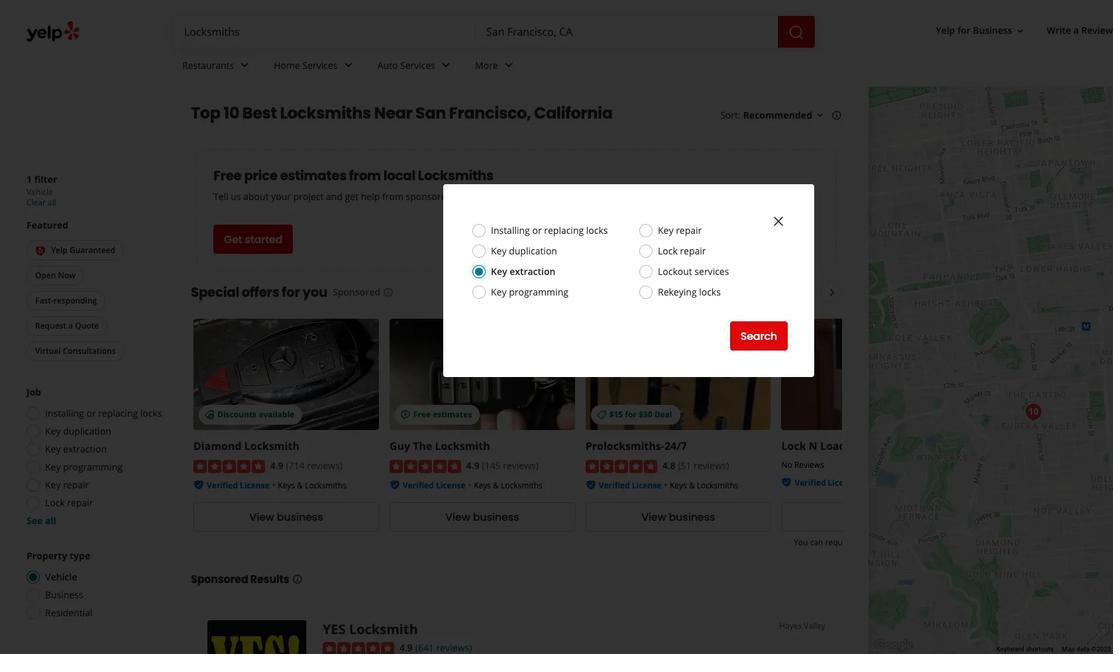 Task type: locate. For each thing, give the bounding box(es) containing it.
0 vertical spatial all
[[48, 197, 56, 208]]

0 horizontal spatial business
[[45, 589, 83, 602]]

2 24 chevron down v2 image from the left
[[340, 57, 356, 73]]

search button
[[730, 321, 788, 351]]

locksmiths for prolocksmiths-24/7
[[697, 480, 739, 491]]

1 vertical spatial yelp
[[51, 245, 67, 256]]

view for locksmith
[[249, 509, 274, 525]]

installing down virtual consultations button
[[45, 408, 84, 420]]

restaurants link
[[172, 48, 263, 86]]

services for auto services
[[400, 59, 435, 71]]

16 discount available v2 image
[[204, 409, 215, 420]]

1 horizontal spatial view business link
[[390, 503, 575, 532]]

a inside button
[[68, 321, 73, 332]]

1
[[27, 173, 32, 186]]

key programming
[[491, 286, 568, 298], [45, 461, 123, 474]]

4.8 star rating image
[[586, 460, 657, 473]]

for left 16 chevron down v2 icon
[[958, 24, 971, 37]]

3 view from the left
[[641, 509, 666, 525]]

vehicle down filter
[[27, 187, 53, 198]]

1 view business from the left
[[249, 509, 323, 525]]

services
[[303, 59, 338, 71], [400, 59, 435, 71]]

business down the (145
[[473, 509, 519, 525]]

write a review link
[[1042, 19, 1113, 43]]

view for the
[[445, 509, 470, 525]]

verified license for guy the locksmith
[[403, 480, 466, 491]]

view business down the (145
[[445, 509, 519, 525]]

verified license button for guy the locksmith
[[403, 479, 466, 491]]

virtual consultations
[[35, 346, 116, 357]]

1 horizontal spatial 16 info v2 image
[[832, 110, 842, 120]]

1 horizontal spatial key extraction
[[491, 265, 556, 278]]

locks
[[586, 224, 608, 237], [699, 286, 721, 298], [140, 408, 162, 420]]

2 vertical spatial lock
[[45, 497, 65, 510]]

locksmith up "(714"
[[244, 439, 299, 453]]

0 vertical spatial installing or replacing locks
[[491, 224, 608, 237]]

16 verified v2 image for guy the locksmith
[[390, 480, 400, 490]]

for
[[958, 24, 971, 37], [282, 283, 300, 301], [625, 409, 637, 420]]

2 horizontal spatial &
[[689, 480, 695, 491]]

estimates up project
[[280, 166, 347, 185]]

24 chevron down v2 image
[[237, 57, 253, 73], [340, 57, 356, 73], [501, 57, 517, 73]]

3 24 chevron down v2 image from the left
[[501, 57, 517, 73]]

16 verified v2 image for diamond locksmith
[[193, 480, 204, 490]]

$15 for $30 deal
[[609, 409, 672, 420]]

1 horizontal spatial duplication
[[509, 245, 557, 257]]

verified license down 4.8 star rating image
[[599, 480, 662, 491]]

keys & locksmiths for diamond locksmith
[[278, 480, 346, 491]]

sort:
[[720, 109, 741, 121]]

0 horizontal spatial &
[[297, 480, 303, 491]]

0 horizontal spatial sponsored
[[191, 572, 248, 587]]

1 vertical spatial lock
[[782, 439, 806, 453]]

guy
[[390, 439, 410, 453]]

key repair inside search dialog
[[658, 224, 702, 237]]

0 horizontal spatial view business
[[249, 509, 323, 525]]

4.9 star rating image down yes locksmith at the left of the page
[[323, 642, 394, 654]]

sponsored left results
[[191, 572, 248, 587]]

1 horizontal spatial 4.9
[[466, 459, 480, 472]]

verified license for prolocksmiths-24/7
[[599, 480, 662, 491]]

free right 16 free estimates v2 image at the left bottom of page
[[413, 409, 431, 420]]

duplication inside search dialog
[[509, 245, 557, 257]]

4.9 star rating image for the
[[390, 460, 461, 473]]

1 reviews) from the left
[[307, 459, 343, 472]]

2 horizontal spatial view
[[641, 509, 666, 525]]

business left 16 chevron down v2 icon
[[973, 24, 1012, 37]]

option group containing job
[[23, 386, 164, 528]]

license for guy the locksmith
[[436, 480, 466, 491]]

verified down diamond
[[207, 480, 238, 491]]

filter
[[34, 173, 57, 186]]

diamond locksmith link
[[193, 439, 299, 453]]

key extraction
[[491, 265, 556, 278], [45, 443, 107, 456]]

1 vertical spatial option group
[[23, 550, 164, 624]]

1 horizontal spatial from
[[382, 190, 403, 203]]

search image
[[789, 24, 804, 40]]

4.9 for guy the locksmith
[[466, 459, 480, 472]]

1 horizontal spatial yelp
[[936, 24, 955, 37]]

keys for prolocksmiths-24/7
[[670, 480, 687, 491]]

2 vertical spatial from
[[886, 537, 904, 548]]

view business link
[[193, 503, 379, 532], [390, 503, 575, 532], [586, 503, 771, 532]]

yelp for business button
[[931, 19, 1031, 43]]

lock left n
[[782, 439, 806, 453]]

0 vertical spatial key programming
[[491, 286, 568, 298]]

locksmith right load
[[849, 439, 904, 453]]

(714
[[286, 459, 305, 472]]

locksmiths down 4.8 (51 reviews)
[[697, 480, 739, 491]]

business up residential
[[45, 589, 83, 602]]

1 vertical spatial estimates
[[433, 409, 472, 420]]

data
[[1077, 645, 1090, 653]]

verified license for diamond locksmith
[[207, 480, 270, 491]]

verified license button down 4.8 star rating image
[[599, 479, 662, 491]]

1 vertical spatial free
[[413, 409, 431, 420]]

4.9 left the (145
[[466, 459, 480, 472]]

a left quote on the left
[[68, 321, 73, 332]]

view business down (51
[[641, 509, 715, 525]]

1 vertical spatial 16 info v2 image
[[292, 574, 302, 585]]

2 keys from the left
[[474, 480, 491, 491]]

extraction inside search dialog
[[510, 265, 556, 278]]

24 chevron down v2 image right restaurants
[[237, 57, 253, 73]]

key duplication inside search dialog
[[491, 245, 557, 257]]

3 keys from the left
[[670, 480, 687, 491]]

2 view business link from the left
[[390, 503, 575, 532]]

1 horizontal spatial keys & locksmiths
[[474, 480, 543, 491]]

verified for diamond locksmith
[[207, 480, 238, 491]]

keyboard
[[996, 645, 1024, 653]]

lock inside lock n load locksmith no reviews
[[782, 439, 806, 453]]

or inside search dialog
[[532, 224, 542, 237]]

0 vertical spatial sponsored
[[333, 286, 380, 298]]

16 verified v2 image
[[782, 477, 792, 488], [193, 480, 204, 490], [390, 480, 400, 490]]

keys down "(714"
[[278, 480, 295, 491]]

a left quote
[[856, 537, 860, 548]]

special offers for you
[[191, 283, 327, 301]]

verified license down diamond locksmith link
[[207, 480, 270, 491]]

16 deal v2 image
[[596, 409, 607, 420]]

free for price
[[213, 166, 242, 185]]

verified down 4.8 star rating image
[[599, 480, 630, 491]]

1 horizontal spatial reviews)
[[503, 459, 539, 472]]

consultations
[[63, 346, 116, 357]]

map region
[[723, 0, 1113, 654]]

locksmiths down 4.9 (145 reviews)
[[501, 480, 543, 491]]

0 vertical spatial locks
[[586, 224, 608, 237]]

verified for prolocksmiths-24/7
[[599, 480, 630, 491]]

0 horizontal spatial key repair
[[45, 479, 89, 492]]

keys & locksmiths
[[278, 480, 346, 491], [474, 480, 543, 491], [670, 480, 739, 491]]

view business link down the (145
[[390, 503, 575, 532]]

1 vertical spatial or
[[86, 408, 96, 420]]

sponsored left 16 info v2 icon
[[333, 286, 380, 298]]

reviews) right the (145
[[503, 459, 539, 472]]

4.9 (714 reviews)
[[270, 459, 343, 472]]

0 horizontal spatial key duplication
[[45, 425, 111, 438]]

repair
[[676, 224, 702, 237], [680, 245, 706, 257], [63, 479, 89, 492], [67, 497, 93, 510]]

all inside 1 filter vehicle clear all
[[48, 197, 56, 208]]

keys down the (145
[[474, 480, 491, 491]]

business down 4.8 (51 reviews)
[[669, 509, 715, 525]]

guy the locksmith
[[390, 439, 490, 453]]

2 view business from the left
[[445, 509, 519, 525]]

1 view from the left
[[249, 509, 274, 525]]

lock repair up lockout at the right top of the page
[[658, 245, 706, 257]]

lock repair up see all
[[45, 497, 93, 510]]

sponsored for sponsored
[[333, 286, 380, 298]]

for left the you
[[282, 283, 300, 301]]

3 keys & locksmiths from the left
[[670, 480, 739, 491]]

0 vertical spatial programming
[[509, 286, 568, 298]]

0 vertical spatial or
[[532, 224, 542, 237]]

rekeying locks
[[658, 286, 721, 298]]

verified license button for prolocksmiths-24/7
[[599, 479, 662, 491]]

24 chevron down v2 image inside more link
[[501, 57, 517, 73]]

None search field
[[174, 16, 818, 48]]

1 vertical spatial for
[[282, 283, 300, 301]]

keys & locksmiths down 4.8 (51 reviews)
[[670, 480, 739, 491]]

1 services from the left
[[303, 59, 338, 71]]

from up the help
[[349, 166, 381, 185]]

16 verified v2 image down diamond
[[193, 480, 204, 490]]

reviews) right (51
[[694, 459, 729, 472]]

3 view business from the left
[[641, 509, 715, 525]]

vehicle down property type
[[45, 571, 77, 584]]

free estimates link
[[390, 319, 575, 430]]

1 horizontal spatial free
[[413, 409, 431, 420]]

view business link down "(714"
[[193, 503, 379, 532]]

lock up lockout at the right top of the page
[[658, 245, 678, 257]]

verified license down guy the locksmith link
[[403, 480, 466, 491]]

0 horizontal spatial from
[[349, 166, 381, 185]]

1 vertical spatial key programming
[[45, 461, 123, 474]]

a for write
[[1074, 24, 1079, 37]]

2 horizontal spatial 16 verified v2 image
[[782, 477, 792, 488]]

0 horizontal spatial duplication
[[63, 425, 111, 438]]

1 horizontal spatial installing
[[491, 224, 530, 237]]

license down lock n load locksmith no reviews
[[828, 477, 858, 488]]

1 horizontal spatial lock repair
[[658, 245, 706, 257]]

1 vertical spatial locks
[[699, 286, 721, 298]]

services left 24 chevron down v2 image
[[400, 59, 435, 71]]

key repair
[[658, 224, 702, 237], [45, 479, 89, 492]]

auto services link
[[367, 48, 465, 86]]

license for diamond locksmith
[[240, 480, 270, 491]]

0 horizontal spatial reviews)
[[307, 459, 343, 472]]

special
[[191, 283, 239, 301]]

lock n load locksmith link
[[782, 439, 904, 453]]

1 horizontal spatial replacing
[[544, 224, 584, 237]]

locksmiths up businesses.
[[418, 166, 493, 185]]

0 horizontal spatial 24 chevron down v2 image
[[237, 57, 253, 73]]

24 chevron down v2 image right more
[[501, 57, 517, 73]]

option group
[[23, 386, 164, 528], [23, 550, 164, 624]]

vehicle
[[27, 187, 53, 198], [45, 571, 77, 584]]

key duplication
[[491, 245, 557, 257], [45, 425, 111, 438]]

24 chevron down v2 image left auto
[[340, 57, 356, 73]]

1 horizontal spatial or
[[532, 224, 542, 237]]

job
[[27, 386, 41, 399]]

0 vertical spatial 16 info v2 image
[[832, 110, 842, 120]]

keys & locksmiths down 4.9 (145 reviews)
[[474, 480, 543, 491]]

discounts available link
[[193, 319, 379, 430]]

3 view business link from the left
[[586, 503, 771, 532]]

license down 4.8 star rating image
[[632, 480, 662, 491]]

1 24 chevron down v2 image from the left
[[237, 57, 253, 73]]

1 vertical spatial replacing
[[98, 408, 138, 420]]

hayes valley
[[779, 620, 826, 632]]

2 horizontal spatial 24 chevron down v2 image
[[501, 57, 517, 73]]

1 keys from the left
[[278, 480, 295, 491]]

10
[[223, 102, 239, 124]]

verified down the at the bottom left of the page
[[403, 480, 434, 491]]

reviews) right "(714"
[[307, 459, 343, 472]]

2 horizontal spatial keys & locksmiths
[[670, 480, 739, 491]]

lockout services
[[658, 265, 729, 278]]

1 horizontal spatial &
[[493, 480, 499, 491]]

1 view business link from the left
[[193, 503, 379, 532]]

2 horizontal spatial view business link
[[586, 503, 771, 532]]

1 horizontal spatial keys
[[474, 480, 491, 491]]

0 horizontal spatial key programming
[[45, 461, 123, 474]]

diamond locksmith
[[193, 439, 299, 453]]

view business for diamond locksmith
[[249, 509, 323, 525]]

3 reviews) from the left
[[694, 459, 729, 472]]

1 horizontal spatial sponsored
[[333, 286, 380, 298]]

0 vertical spatial a
[[1074, 24, 1079, 37]]

2 horizontal spatial lock
[[782, 439, 806, 453]]

next image
[[825, 284, 840, 300]]

verified license down reviews
[[795, 477, 858, 488]]

2 4.9 from the left
[[466, 459, 480, 472]]

keys & locksmiths for prolocksmiths-24/7
[[670, 480, 739, 491]]

0 vertical spatial key extraction
[[491, 265, 556, 278]]

4.9 star rating image for locksmith
[[193, 460, 265, 473]]

1 horizontal spatial key programming
[[491, 286, 568, 298]]

24 chevron down v2 image for more
[[501, 57, 517, 73]]

quote
[[75, 321, 99, 332]]

0 horizontal spatial or
[[86, 408, 96, 420]]

all right see
[[45, 515, 56, 527]]

2 keys & locksmiths from the left
[[474, 480, 543, 491]]

virtual
[[35, 346, 61, 357]]

services right home
[[303, 59, 338, 71]]

1 & from the left
[[297, 480, 303, 491]]

2 view from the left
[[445, 509, 470, 525]]

keys
[[278, 480, 295, 491], [474, 480, 491, 491], [670, 480, 687, 491]]

all right clear
[[48, 197, 56, 208]]

1 horizontal spatial 24 chevron down v2 image
[[340, 57, 356, 73]]

0 vertical spatial business
[[973, 24, 1012, 37]]

0 vertical spatial installing
[[491, 224, 530, 237]]

1 vertical spatial duplication
[[63, 425, 111, 438]]

1 horizontal spatial view business
[[445, 509, 519, 525]]

0 vertical spatial yelp
[[936, 24, 955, 37]]

3 & from the left
[[689, 480, 695, 491]]

license down guy the locksmith link
[[436, 480, 466, 491]]

locksmith central image
[[1020, 399, 1047, 425]]

free up tell
[[213, 166, 242, 185]]

& for diamond locksmith
[[297, 480, 303, 491]]

verified license button down diamond locksmith link
[[207, 479, 270, 491]]

2 horizontal spatial for
[[958, 24, 971, 37]]

& down the (145
[[493, 480, 499, 491]]

auto services
[[377, 59, 435, 71]]

& for prolocksmiths-24/7
[[689, 480, 695, 491]]

from left this
[[886, 537, 904, 548]]

16 verified v2 image down no
[[782, 477, 792, 488]]

24 chevron down v2 image
[[438, 57, 454, 73]]

keys down (51
[[670, 480, 687, 491]]

yelp
[[936, 24, 955, 37], [51, 245, 67, 256]]

2 horizontal spatial reviews)
[[694, 459, 729, 472]]

lock repair inside search dialog
[[658, 245, 706, 257]]

fast-
[[35, 296, 54, 307]]

0 vertical spatial key repair
[[658, 224, 702, 237]]

2 & from the left
[[493, 480, 499, 491]]

from down the local
[[382, 190, 403, 203]]

valley
[[804, 620, 826, 632]]

& down "(714"
[[297, 480, 303, 491]]

24 chevron down v2 image inside home services link
[[340, 57, 356, 73]]

replacing
[[544, 224, 584, 237], [98, 408, 138, 420]]

view business down "(714"
[[249, 509, 323, 525]]

0 horizontal spatial a
[[68, 321, 73, 332]]

0 vertical spatial lock
[[658, 245, 678, 257]]

free inside free price estimates from local locksmiths tell us about your project and get help from sponsored businesses.
[[213, 166, 242, 185]]

reviews
[[794, 459, 824, 470]]

verified license button down guy the locksmith link
[[403, 479, 466, 491]]

2 option group from the top
[[23, 550, 164, 624]]

featured
[[27, 219, 68, 232]]

discounts
[[217, 409, 256, 420]]

2 reviews) from the left
[[503, 459, 539, 472]]

1 vertical spatial business
[[45, 589, 83, 602]]

no
[[782, 459, 792, 470]]

0 vertical spatial duplication
[[509, 245, 557, 257]]

business down "(714"
[[277, 509, 323, 525]]

4.9 star rating image down diamond
[[193, 460, 265, 473]]

locksmiths down "4.9 (714 reviews)" on the left bottom of the page
[[305, 480, 346, 491]]

0 horizontal spatial 4.9
[[270, 459, 284, 472]]

1 4.9 from the left
[[270, 459, 284, 472]]

1 vertical spatial key duplication
[[45, 425, 111, 438]]

16 verified v2 image down guy
[[390, 480, 400, 490]]

1 keys & locksmiths from the left
[[278, 480, 346, 491]]

16 info v2 image
[[832, 110, 842, 120], [292, 574, 302, 585]]

home services
[[274, 59, 338, 71]]

installing or replacing locks inside search dialog
[[491, 224, 608, 237]]

sponsored for sponsored results
[[191, 572, 248, 587]]

©2023
[[1091, 645, 1111, 653]]

0 horizontal spatial yelp
[[51, 245, 67, 256]]

key repair up see all
[[45, 479, 89, 492]]

lock repair
[[658, 245, 706, 257], [45, 497, 93, 510]]

verified license button down reviews
[[795, 476, 858, 488]]

0 vertical spatial vehicle
[[27, 187, 53, 198]]

san
[[416, 102, 446, 124]]

locksmith inside lock n load locksmith no reviews
[[849, 439, 904, 453]]

1 horizontal spatial key duplication
[[491, 245, 557, 257]]

locksmiths inside free price estimates from local locksmiths tell us about your project and get help from sponsored businesses.
[[418, 166, 493, 185]]

4.9 star rating image
[[193, 460, 265, 473], [390, 460, 461, 473], [323, 642, 394, 654]]

2 services from the left
[[400, 59, 435, 71]]

property type
[[27, 550, 90, 563]]

for inside button
[[958, 24, 971, 37]]

4.9 left "(714"
[[270, 459, 284, 472]]

free
[[213, 166, 242, 185], [413, 409, 431, 420]]

fast-responding
[[35, 296, 97, 307]]

0 vertical spatial option group
[[23, 386, 164, 528]]

2 horizontal spatial a
[[1074, 24, 1079, 37]]

1 horizontal spatial for
[[625, 409, 637, 420]]

yelp inside button
[[51, 245, 67, 256]]

google image
[[872, 637, 916, 654]]

2 horizontal spatial keys
[[670, 480, 687, 491]]

1 horizontal spatial installing or replacing locks
[[491, 224, 608, 237]]

& down 4.8 (51 reviews)
[[689, 480, 695, 491]]

lock up see all
[[45, 497, 65, 510]]

license down diamond locksmith link
[[240, 480, 270, 491]]

for right $15
[[625, 409, 637, 420]]

0 horizontal spatial 16 info v2 image
[[292, 574, 302, 585]]

4.9 star rating image down the at the bottom left of the page
[[390, 460, 461, 473]]

0 horizontal spatial estimates
[[280, 166, 347, 185]]

installing inside search dialog
[[491, 224, 530, 237]]

1 vertical spatial vehicle
[[45, 571, 77, 584]]

locksmith right yes
[[349, 620, 418, 638]]

locksmiths down home services link at the left top of the page
[[280, 102, 371, 124]]

open
[[35, 270, 56, 282]]

duplication
[[509, 245, 557, 257], [63, 425, 111, 438]]

load
[[820, 439, 846, 453]]

vehicle inside 1 filter vehicle clear all
[[27, 187, 53, 198]]

1 vertical spatial installing or replacing locks
[[45, 408, 162, 420]]

1 option group from the top
[[23, 386, 164, 528]]

installing down businesses.
[[491, 224, 530, 237]]

view business link for prolocksmiths-24/7
[[586, 503, 771, 532]]

0 horizontal spatial keys
[[278, 480, 295, 491]]

24 chevron down v2 image inside restaurants "link"
[[237, 57, 253, 73]]

keys & locksmiths down "4.9 (714 reviews)" on the left bottom of the page
[[278, 480, 346, 491]]

key repair up lockout at the right top of the page
[[658, 224, 702, 237]]

0 horizontal spatial replacing
[[98, 408, 138, 420]]

1 vertical spatial lock repair
[[45, 497, 93, 510]]

view business link down (51
[[586, 503, 771, 532]]

free for estimates
[[413, 409, 431, 420]]

1 horizontal spatial lock
[[658, 245, 678, 257]]

locksmith up the (145
[[435, 439, 490, 453]]

2 vertical spatial for
[[625, 409, 637, 420]]

a inside 'link'
[[1074, 24, 1079, 37]]

see
[[27, 515, 43, 527]]

business categories element
[[172, 48, 1113, 86]]

2 horizontal spatial locks
[[699, 286, 721, 298]]

4.8
[[662, 459, 676, 472]]

guaranteed
[[70, 245, 115, 256]]

yelp inside button
[[936, 24, 955, 37]]

a right write
[[1074, 24, 1079, 37]]

see all
[[27, 515, 56, 527]]

estimates up guy the locksmith
[[433, 409, 472, 420]]

you can request a quote from this business
[[794, 537, 955, 548]]

write a review
[[1047, 24, 1113, 37]]

see all button
[[27, 515, 56, 527]]

yes locksmith link
[[323, 620, 418, 638]]

&
[[297, 480, 303, 491], [493, 480, 499, 491], [689, 480, 695, 491]]

0 horizontal spatial free
[[213, 166, 242, 185]]

search dialog
[[0, 0, 1113, 654]]

0 horizontal spatial view
[[249, 509, 274, 525]]

all
[[48, 197, 56, 208], [45, 515, 56, 527]]



Task type: vqa. For each thing, say whether or not it's contained in the screenshot.
2nd View from the left
yes



Task type: describe. For each thing, give the bounding box(es) containing it.
4.9 for diamond locksmith
[[270, 459, 284, 472]]

started
[[245, 232, 282, 247]]

24/7
[[665, 439, 687, 453]]

clear
[[27, 197, 46, 208]]

shortcuts
[[1026, 645, 1054, 653]]

top
[[191, 102, 220, 124]]

(145
[[482, 459, 501, 472]]

free estimates
[[413, 409, 472, 420]]

0 horizontal spatial programming
[[63, 461, 123, 474]]

0 horizontal spatial lock
[[45, 497, 65, 510]]

keyboard shortcuts
[[996, 645, 1054, 653]]

restaurants
[[182, 59, 234, 71]]

4.9 (145 reviews)
[[466, 459, 539, 472]]

rekeying
[[658, 286, 697, 298]]

24 chevron down v2 image for home services
[[340, 57, 356, 73]]

lock inside search dialog
[[658, 245, 678, 257]]

diamond
[[193, 439, 242, 453]]

keyboard shortcuts button
[[996, 645, 1054, 654]]

fast-responding button
[[27, 292, 106, 311]]

1 horizontal spatial locks
[[586, 224, 608, 237]]

0 horizontal spatial installing or replacing locks
[[45, 408, 162, 420]]

prolocksmiths-24/7
[[586, 439, 687, 453]]

verified down reviews
[[795, 477, 826, 488]]

and
[[326, 190, 343, 203]]

1 horizontal spatial a
[[856, 537, 860, 548]]

discounts available
[[217, 409, 294, 420]]

(51
[[678, 459, 691, 472]]

estimates inside free estimates link
[[433, 409, 472, 420]]

user actions element
[[925, 19, 1113, 45]]

map data ©2023 g
[[1062, 645, 1113, 653]]

16 free estimates v2 image
[[400, 409, 411, 420]]

1 filter vehicle clear all
[[27, 173, 57, 208]]

project
[[293, 190, 324, 203]]

free price estimates from local locksmiths tell us about your project and get help from sponsored businesses.
[[213, 166, 504, 203]]

hayes
[[779, 620, 802, 632]]

verified for guy the locksmith
[[403, 480, 434, 491]]

responding
[[54, 296, 97, 307]]

0 horizontal spatial lock repair
[[45, 497, 93, 510]]

yelp guaranteed
[[51, 245, 115, 256]]

get started
[[224, 232, 282, 247]]

get
[[345, 190, 359, 203]]

prolocksmiths-24/7 link
[[586, 439, 687, 453]]

0 horizontal spatial for
[[282, 283, 300, 301]]

type
[[70, 550, 90, 563]]

view for 24/7
[[641, 509, 666, 525]]

business for prolocksmiths-24/7
[[669, 509, 715, 525]]

write
[[1047, 24, 1071, 37]]

request a quote
[[35, 321, 99, 332]]

lockout
[[658, 265, 692, 278]]

property
[[27, 550, 67, 563]]

home
[[274, 59, 300, 71]]

a for request
[[68, 321, 73, 332]]

business for diamond locksmith
[[277, 509, 323, 525]]

request
[[825, 537, 854, 548]]

16 verified v2 image
[[586, 480, 596, 490]]

services for home services
[[303, 59, 338, 71]]

reviews) for prolocksmiths-24/7
[[694, 459, 729, 472]]

yes
[[323, 620, 346, 638]]

keys for diamond locksmith
[[278, 480, 295, 491]]

businesses.
[[454, 190, 504, 203]]

get started button
[[213, 225, 293, 254]]

programming inside search dialog
[[509, 286, 568, 298]]

n
[[809, 439, 818, 453]]

& for guy the locksmith
[[493, 480, 499, 491]]

replacing inside search dialog
[[544, 224, 584, 237]]

1 vertical spatial installing
[[45, 408, 84, 420]]

1 vertical spatial all
[[45, 515, 56, 527]]

1 vertical spatial key extraction
[[45, 443, 107, 456]]

tell
[[213, 190, 228, 203]]

clear all link
[[27, 197, 56, 208]]

about
[[243, 190, 269, 203]]

yelp for yelp for business
[[936, 24, 955, 37]]

francisco,
[[449, 102, 531, 124]]

key extraction inside search dialog
[[491, 265, 556, 278]]

prolocksmiths-
[[586, 439, 665, 453]]

reviews) for diamond locksmith
[[307, 459, 343, 472]]

option group containing property type
[[23, 550, 164, 624]]

keys for guy the locksmith
[[474, 480, 491, 491]]

$30
[[639, 409, 652, 420]]

for for $15
[[625, 409, 637, 420]]

the
[[413, 439, 432, 453]]

offers
[[242, 283, 279, 301]]

2 horizontal spatial from
[[886, 537, 904, 548]]

0 horizontal spatial locks
[[140, 408, 162, 420]]

california
[[534, 102, 613, 124]]

locksmiths for guy the locksmith
[[501, 480, 543, 491]]

results
[[250, 572, 289, 587]]

16 chevron down v2 image
[[1015, 26, 1026, 36]]

view business for prolocksmiths-24/7
[[641, 509, 715, 525]]

sponsored results
[[191, 572, 289, 587]]

view business link for diamond locksmith
[[193, 503, 379, 532]]

map
[[1062, 645, 1075, 653]]

now
[[58, 270, 76, 282]]

for for yelp
[[958, 24, 971, 37]]

reviews) for guy the locksmith
[[503, 459, 539, 472]]

you
[[302, 283, 327, 301]]

vehicle inside option group
[[45, 571, 77, 584]]

locksmiths for diamond locksmith
[[305, 480, 346, 491]]

view business link for guy the locksmith
[[390, 503, 575, 532]]

virtual consultations button
[[27, 342, 124, 362]]

1 vertical spatial key repair
[[45, 479, 89, 492]]

yelp for yelp guaranteed
[[51, 245, 67, 256]]

business inside button
[[973, 24, 1012, 37]]

license for prolocksmiths-24/7
[[632, 480, 662, 491]]

$15
[[609, 409, 623, 420]]

business for guy the locksmith
[[473, 509, 519, 525]]

near
[[374, 102, 412, 124]]

free price estimates from local locksmiths image
[[690, 182, 756, 248]]

16 yelp guaranteed v2 image
[[35, 246, 46, 256]]

request a quote button
[[27, 317, 108, 337]]

24 chevron down v2 image for restaurants
[[237, 57, 253, 73]]

verified license button for diamond locksmith
[[207, 479, 270, 491]]

featured group
[[24, 219, 164, 364]]

this
[[907, 537, 920, 548]]

review
[[1081, 24, 1113, 37]]

lock n load locksmith no reviews
[[782, 439, 904, 470]]

more
[[475, 59, 498, 71]]

0 vertical spatial from
[[349, 166, 381, 185]]

16 info v2 image
[[383, 287, 394, 297]]

get
[[224, 232, 242, 247]]

business right this
[[922, 537, 955, 548]]

price
[[244, 166, 278, 185]]

1 vertical spatial extraction
[[63, 443, 107, 456]]

available
[[259, 409, 294, 420]]

key programming inside search dialog
[[491, 286, 568, 298]]

estimates inside free price estimates from local locksmiths tell us about your project and get help from sponsored businesses.
[[280, 166, 347, 185]]

open now
[[35, 270, 76, 282]]

yelp guaranteed button
[[27, 240, 124, 261]]

keys & locksmiths for guy the locksmith
[[474, 480, 543, 491]]

help
[[361, 190, 380, 203]]

more link
[[465, 48, 527, 86]]

g
[[1113, 645, 1113, 653]]

deal
[[654, 409, 672, 420]]

guy the locksmith link
[[390, 439, 490, 453]]

view business for guy the locksmith
[[445, 509, 519, 525]]

close image
[[771, 213, 787, 229]]



